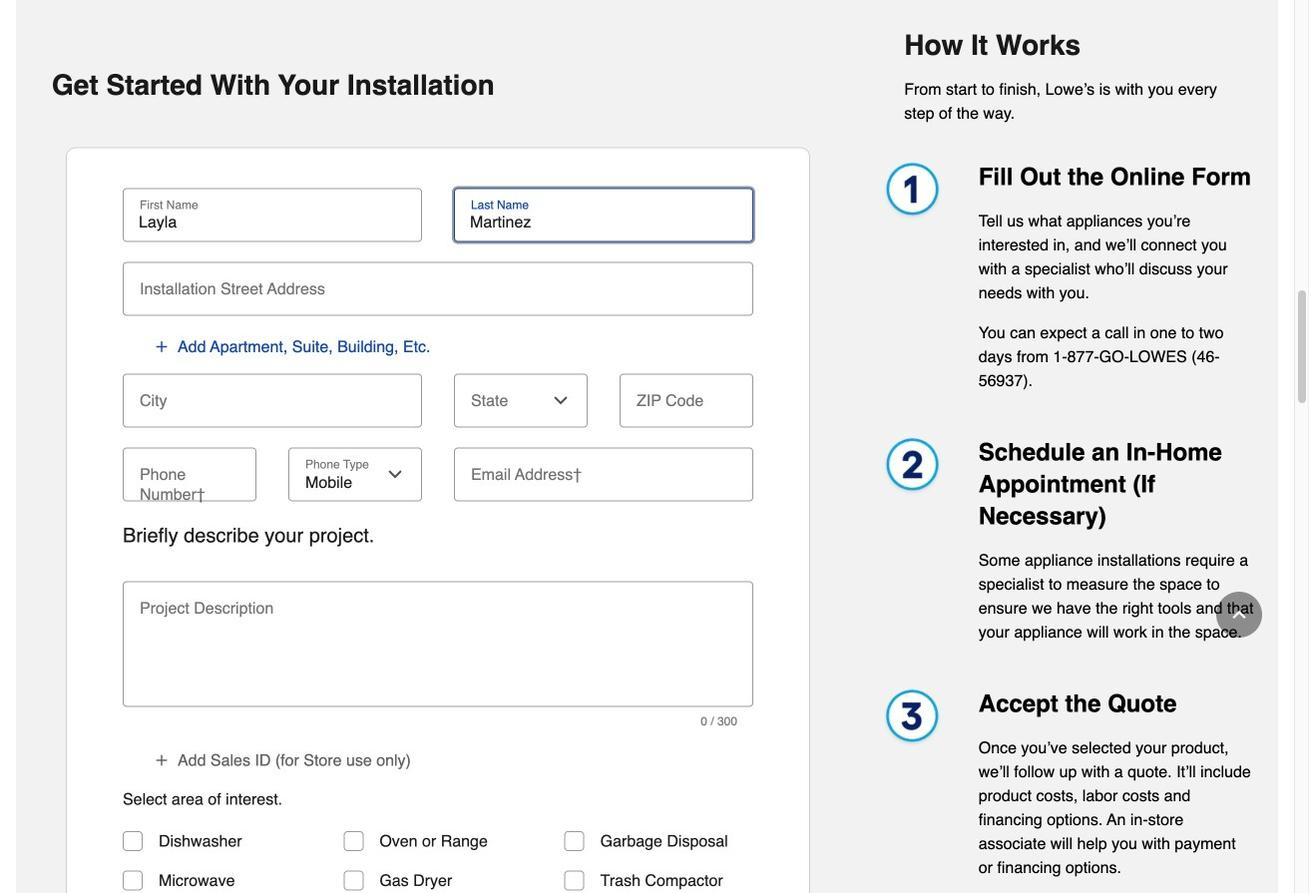 Task type: locate. For each thing, give the bounding box(es) containing it.
FirstName text field
[[131, 212, 414, 232]]

2 plus image from the top
[[154, 752, 170, 768]]

an icon of a number one. image
[[876, 161, 947, 224]]

phoneNumber text field
[[131, 448, 249, 492]]

1 plus image from the top
[[154, 339, 170, 355]]

zipcode text field
[[628, 374, 746, 418]]

city text field
[[131, 374, 414, 418]]

chevron up image
[[1230, 605, 1250, 625]]

1 vertical spatial plus image
[[154, 752, 170, 768]]

0 vertical spatial plus image
[[154, 339, 170, 355]]

plus image
[[154, 339, 170, 355], [154, 752, 170, 768]]

emailAddress text field
[[462, 448, 746, 492]]



Task type: describe. For each thing, give the bounding box(es) containing it.
projectDescription text field
[[131, 609, 746, 697]]

an icon of a number three. image
[[876, 688, 947, 751]]

scroll to top element
[[1217, 592, 1263, 638]]

an icon of a number two. image
[[876, 437, 947, 499]]

address1 text field
[[131, 262, 746, 306]]

LastName text field
[[462, 212, 746, 232]]



Task type: vqa. For each thing, say whether or not it's contained in the screenshot.
the projectdescription Text Field
yes



